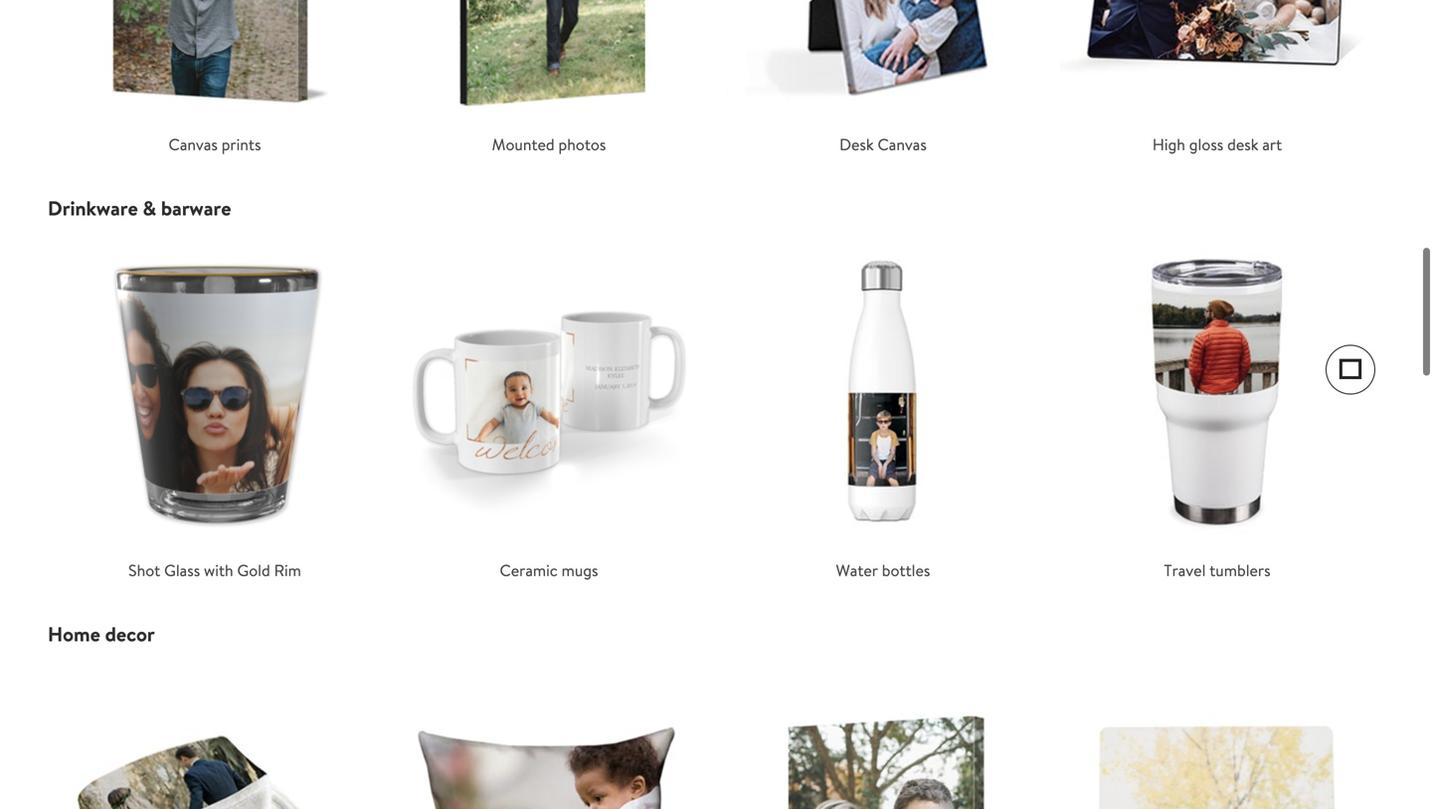 Task type: locate. For each thing, give the bounding box(es) containing it.
canvas right the desk
[[878, 133, 927, 155]]

home decor
[[48, 620, 155, 648]]

water bottles
[[837, 559, 931, 581]]

water bottle image
[[726, 236, 1041, 550]]

1 horizontal spatial canvas
[[878, 133, 927, 155]]

desk
[[1228, 133, 1259, 155]]

metal desk art image
[[1061, 697, 1375, 809]]

high gloss desk art image
[[1061, 0, 1375, 124]]

canvas prints
[[169, 133, 261, 155]]

mounted
[[492, 133, 555, 155]]

ceramic
[[500, 559, 558, 581]]

travel tumblers image
[[1061, 236, 1375, 550]]

art
[[1263, 133, 1283, 155]]

0 horizontal spatial canvas
[[169, 133, 218, 155]]

ceramic mugs link
[[392, 236, 707, 582]]

mounted photos
[[492, 133, 606, 155]]

2 canvas from the left
[[878, 133, 927, 155]]

travel
[[1165, 559, 1207, 581]]

canvas left prints
[[169, 133, 218, 155]]

high gloss desk art link
[[1061, 0, 1375, 156]]

canvas
[[169, 133, 218, 155], [878, 133, 927, 155]]

1 canvas from the left
[[169, 133, 218, 155]]

shot glass with gold rim link
[[58, 236, 372, 582]]

with
[[204, 559, 233, 581]]

decor
[[105, 620, 155, 648]]

drinkware
[[48, 194, 138, 222]]

ceramic mugs
[[500, 559, 599, 581]]

high gloss desk art
[[1153, 133, 1283, 155]]

home
[[48, 620, 100, 648]]

glass
[[164, 559, 200, 581]]

ceramic mug image
[[392, 236, 707, 550]]

travel tumblers link
[[1061, 236, 1375, 582]]

desk canvas image
[[726, 0, 1041, 124]]

canvas inside "canvas prints" 'link'
[[169, 133, 218, 155]]

pillow image
[[392, 697, 707, 809]]

canvas prints image
[[58, 0, 372, 124]]

bottles
[[882, 559, 931, 581]]



Task type: vqa. For each thing, say whether or not it's contained in the screenshot.
first Photo from right
no



Task type: describe. For each thing, give the bounding box(es) containing it.
high
[[1153, 133, 1186, 155]]

desk
[[840, 133, 874, 155]]

canvas prints link
[[58, 0, 372, 156]]

barware
[[161, 194, 231, 222]]

mounted photos link
[[392, 0, 707, 156]]

blanket image
[[58, 697, 372, 809]]

shot
[[128, 559, 160, 581]]

gold
[[237, 559, 270, 581]]

travel tumblers
[[1165, 559, 1271, 581]]

drinkware & barware
[[48, 194, 231, 222]]

gloss
[[1190, 133, 1224, 155]]

&
[[143, 194, 156, 222]]

shot glass with gold rim
[[128, 559, 301, 581]]

shot glass with gold rim image
[[58, 236, 372, 550]]

desk canvas link
[[726, 0, 1041, 156]]

water bottles link
[[726, 236, 1041, 582]]

canvas inside desk canvas link
[[878, 133, 927, 155]]

rim
[[274, 559, 301, 581]]

mugs
[[562, 559, 599, 581]]

photos
[[559, 133, 606, 155]]

water
[[837, 559, 879, 581]]

tumblers
[[1210, 559, 1271, 581]]

wall art image
[[726, 697, 1041, 809]]

mounted photo image
[[392, 0, 707, 124]]

prints
[[222, 133, 261, 155]]

desk canvas
[[840, 133, 927, 155]]



